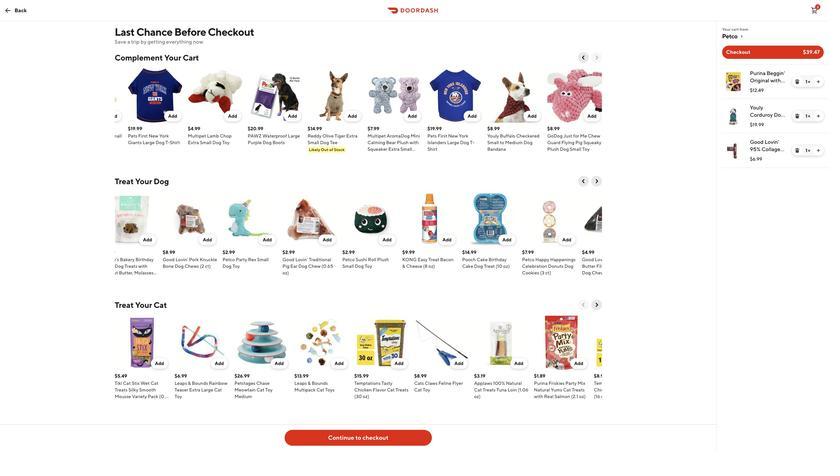 Task type: locate. For each thing, give the bounding box(es) containing it.
$19.99 inside youly corduroy dog vest (xxs) $19.99
[[750, 122, 764, 127]]

natural inside $3.19 applaws 100% natural cat treats tuna loin (1.06 oz)
[[506, 381, 522, 386]]

ct) right 6
[[128, 401, 133, 406]]

2 first from the left
[[438, 133, 447, 139]]

0 vertical spatial $14.99
[[308, 126, 322, 131]]

cookies
[[522, 271, 539, 276]]

aromadog
[[387, 133, 410, 139]]

good
[[163, 257, 175, 263], [283, 257, 295, 263], [582, 257, 594, 263]]

temptations tasty chicken flavor cat treats (30 oz) image
[[354, 316, 409, 371]]

tee
[[330, 140, 338, 145]]

add one to cart image for $12.49
[[816, 79, 822, 84]]

$8.99 for $8.99 youly buffalo checkered small to medium dog bandana
[[488, 126, 500, 131]]

to left the "checkout" at the left bottom of page
[[356, 435, 361, 442]]

1 horizontal spatial multipet
[[368, 133, 386, 139]]

petco party rex small dog toy image
[[223, 192, 277, 247]]

0 horizontal spatial plush
[[377, 257, 389, 263]]

3
[[817, 5, 819, 9]]

petco sushi roll plush small dog toy image
[[343, 192, 397, 247]]

& up the teaser
[[188, 381, 191, 386]]

add for pawz waterproof large purple dog boots
[[288, 114, 297, 119]]

with up molasses
[[138, 264, 148, 269]]

small inside the $2.99 petco sushi roll plush small dog toy
[[343, 264, 354, 269]]

2 horizontal spatial with
[[534, 394, 543, 400]]

plush right roll
[[377, 257, 389, 263]]

1 next button of carousel image from the top
[[594, 54, 600, 61]]

0 horizontal spatial shirt
[[170, 140, 180, 145]]

$2.99 petco party rex small dog toy
[[223, 250, 269, 269]]

easy
[[418, 257, 428, 263]]

0 vertical spatial $6.99
[[750, 157, 763, 162]]

multipet inside $4.99 multipet lamb chop extra small dog toy
[[188, 133, 206, 139]]

1 horizontal spatial temptations
[[594, 381, 620, 386]]

2 horizontal spatial &
[[402, 264, 405, 269]]

to inside button
[[356, 435, 361, 442]]

small right (0.65 on the bottom left of the page
[[343, 264, 354, 269]]

small down aromadog
[[401, 147, 412, 152]]

small inside $8.99 youly buffalo checkered small to medium dog bandana
[[488, 140, 499, 145]]

$8.99 up (16
[[594, 374, 607, 379]]

peanut inside $4.99 good lovin' peanut butter filled cow hoof dog chew (3.5 oz)
[[609, 257, 624, 263]]

dog
[[774, 112, 785, 118], [78, 140, 86, 145], [156, 140, 165, 145], [213, 140, 221, 145], [263, 140, 272, 145], [320, 140, 329, 145], [460, 140, 469, 145], [524, 140, 533, 145], [560, 147, 569, 152], [382, 153, 391, 159], [154, 177, 169, 186], [115, 264, 124, 269], [175, 264, 184, 269], [223, 264, 232, 269], [299, 264, 307, 269], [355, 264, 364, 269], [474, 264, 483, 269], [565, 264, 574, 269], [582, 271, 591, 276]]

0 horizontal spatial bounds
[[192, 381, 208, 386]]

$1.89
[[534, 374, 546, 379]]

temptations for $15.99
[[354, 381, 381, 386]]

2 chicken from the left
[[594, 388, 612, 393]]

add for petco sushi roll plush small dog toy
[[383, 237, 392, 243]]

donuts
[[548, 264, 564, 269]]

pets for pets first new york giants large dog t-shirt
[[128, 133, 137, 139]]

0 vertical spatial medium
[[505, 140, 523, 145]]

2 vertical spatial with
[[534, 394, 543, 400]]

2 horizontal spatial plush
[[548, 147, 559, 152]]

add for good lovin' traditional pig ear dog chew (0.65 oz)
[[323, 237, 332, 243]]

1 horizontal spatial pig
[[576, 140, 583, 145]]

large right islanders
[[447, 140, 459, 145]]

lovin' inside $4.99 good lovin' peanut butter filled cow hoof dog chew (3.5 oz)
[[595, 257, 608, 263]]

medium inside $8.99 youly buffalo checkered small to medium dog bandana
[[505, 140, 523, 145]]

1 remove item from cart image from the top
[[795, 79, 800, 84]]

1 leaps from the left
[[175, 381, 187, 386]]

corduroy
[[750, 112, 773, 118]]

temptations up (16
[[594, 381, 620, 386]]

party left the mix
[[566, 381, 577, 386]]

3 × from the top
[[808, 148, 811, 153]]

peanut inside $6.99 bocce's bakery birthday cake dog treats with peanut butter, molasses and vanilla (5 oz)
[[103, 271, 118, 276]]

2 vertical spatial 1 ×
[[806, 148, 811, 153]]

1 flavor from the left
[[373, 388, 386, 393]]

0 vertical spatial shirt
[[170, 140, 180, 145]]

ct) for (3
[[546, 271, 551, 276]]

youly up corduroy at the top
[[750, 105, 764, 111]]

to
[[500, 140, 504, 145], [356, 435, 361, 442]]

filled
[[597, 264, 609, 269]]

$7.99 multipet aromadog mini calming bear plush with squeaker extra small senior dog toy
[[368, 126, 420, 159]]

shirt inside $19.99 pets first new york giants large dog t-shirt
[[170, 140, 180, 145]]

$6.99 up bocce's
[[103, 250, 115, 255]]

1 horizontal spatial checkout
[[727, 49, 751, 55]]

$14.99 reddy olive tiger extra small dog tee likely out of stock
[[308, 126, 358, 152]]

$19.99 inside $19.99 pets first new york giants large dog t-shirt
[[128, 126, 142, 131]]

ct) right (2
[[205, 264, 211, 269]]

0 horizontal spatial pets
[[128, 133, 137, 139]]

2 horizontal spatial lovin'
[[595, 257, 608, 263]]

olive
[[323, 133, 334, 139]]

6
[[124, 401, 127, 406]]

good for good lovin' pork knuckle bone dog chews (2 ct)
[[163, 257, 175, 263]]

0 horizontal spatial natural
[[506, 381, 522, 386]]

1 vertical spatial party
[[566, 381, 577, 386]]

1 york from the left
[[159, 133, 169, 139]]

$8.99 inside $8.99 youly buffalo checkered small to medium dog bandana
[[488, 126, 500, 131]]

$8.99 up the bandana
[[488, 126, 500, 131]]

1 horizontal spatial first
[[438, 133, 447, 139]]

0 horizontal spatial checkout
[[208, 25, 254, 38]]

1 horizontal spatial $2.99
[[283, 250, 295, 255]]

chicken for (30
[[354, 388, 372, 393]]

$6.99 right good lovin' 95% collagen braid dog treats (1.34 oz) image
[[750, 157, 763, 162]]

chew down filled
[[592, 271, 605, 276]]

petco right 'knuckle' at the left bottom of page
[[223, 257, 235, 263]]

birthday up '(10'
[[489, 257, 507, 263]]

pack
[[148, 394, 158, 400]]

good lovin' 95% collagen braid dog treats (1.34 oz) image
[[724, 141, 744, 161]]

$13.99
[[295, 374, 309, 379]]

large inside $20.99 pawz waterproof large purple dog boots
[[288, 133, 300, 139]]

next button of carousel image
[[594, 54, 600, 61], [594, 302, 600, 309]]

new for islanders
[[448, 133, 458, 139]]

kong
[[402, 257, 417, 263]]

dog inside $7.99 multipet aromadog mini calming bear plush with squeaker extra small senior dog toy
[[382, 153, 391, 159]]

youly for corduroy
[[750, 105, 764, 111]]

0 horizontal spatial chicken
[[354, 388, 372, 393]]

back
[[15, 7, 27, 13]]

2 boots from the left
[[273, 140, 285, 145]]

1 horizontal spatial $7.99
[[522, 250, 534, 255]]

t- for pets first new york giants large dog t-shirt
[[166, 140, 170, 145]]

treat inside $9.99 kong easy treat bacon & cheese (8 oz)
[[429, 257, 439, 263]]

flavor inside $8.99 temptations tasty chicken flavor cat treats (16 oz)
[[613, 388, 626, 393]]

your for dog
[[135, 177, 152, 186]]

$20.99
[[248, 126, 263, 131]]

large down rainbow
[[201, 388, 213, 393]]

2 flavor from the left
[[613, 388, 626, 393]]

pets up islanders
[[428, 133, 437, 139]]

$8.99 inside $8.99 cats claws feline flyer cat toy
[[414, 374, 427, 379]]

previous button of carousel image
[[580, 54, 587, 61], [580, 302, 587, 309]]

with inside $6.99 bocce's bakery birthday cake dog treats with peanut butter, molasses and vanilla (5 oz)
[[138, 264, 148, 269]]

$19.99 for $19.99 pets first new york islanders large dog t- shirt
[[428, 126, 442, 131]]

temptations inside $8.99 temptations tasty chicken flavor cat treats (16 oz)
[[594, 381, 620, 386]]

previous button of carousel image
[[580, 178, 587, 185]]

1 vertical spatial peanut
[[103, 271, 118, 276]]

tasty for $8.99
[[621, 381, 632, 386]]

oz) inside $14.99 pooch cake birthday cake dog treat (10 oz)
[[504, 264, 510, 269]]

multipet aromadog mini calming bear plush with squeaker extra small senior dog toy image
[[368, 68, 422, 123]]

2 horizontal spatial $6.99
[[750, 157, 763, 162]]

oz) inside $3.19 applaws 100% natural cat treats tuna loin (1.06 oz)
[[474, 394, 481, 400]]

tasty
[[382, 381, 393, 386], [621, 381, 632, 386]]

york
[[159, 133, 169, 139], [459, 133, 469, 139]]

$8.99 for $8.99 godog just for me chew guard flying pig squeaky plush dog small toy
[[548, 126, 560, 131]]

$7.99 for $7.99 petco happy happenings celebration donuts dog cookies (3 ct)
[[522, 250, 534, 255]]

(5
[[127, 277, 131, 282]]

petco up celebration at the bottom of page
[[522, 257, 535, 263]]

3 $2.99 from the left
[[343, 250, 355, 255]]

chew inside $4.99 good lovin' peanut butter filled cow hoof dog chew (3.5 oz)
[[592, 271, 605, 276]]

2 pets from the left
[[428, 133, 437, 139]]

vanilla
[[112, 277, 126, 282]]

treats inside $8.99 temptations tasty chicken flavor cat treats (16 oz)
[[636, 388, 648, 393]]

petstages chase meowtain cat toy medium image
[[235, 316, 289, 371]]

1 good from the left
[[163, 257, 175, 263]]

small inside $2.99 petco party rex small dog toy
[[257, 257, 269, 263]]

peanut up cow
[[609, 257, 624, 263]]

1 t- from the left
[[166, 140, 170, 145]]

remove item from cart image
[[795, 79, 800, 84], [795, 148, 800, 153]]

ct) right (3
[[546, 271, 551, 276]]

pets up giants
[[128, 133, 137, 139]]

0 vertical spatial next button of carousel image
[[594, 54, 600, 61]]

1 multipet from the left
[[188, 133, 206, 139]]

bounds left rainbow
[[192, 381, 208, 386]]

0 horizontal spatial ct)
[[128, 401, 133, 406]]

petco inside the $2.99 petco sushi roll plush small dog toy
[[343, 257, 355, 263]]

trip
[[131, 39, 140, 45]]

shirt inside $19.99 pets first new york islanders large dog t- shirt
[[428, 147, 438, 152]]

small right silicone
[[110, 133, 122, 139]]

multipet left lamb in the left top of the page
[[188, 133, 206, 139]]

$9.99
[[402, 250, 415, 255]]

1 horizontal spatial $14.99
[[462, 250, 477, 255]]

$19.99 down corduroy at the top
[[750, 122, 764, 127]]

molasses
[[134, 271, 154, 276]]

birthday
[[136, 257, 154, 263], [489, 257, 507, 263]]

party left "rex"
[[236, 257, 247, 263]]

$7.99 up calming
[[368, 126, 379, 131]]

bounds inside $6.99 leaps & bounds rainbow teaser extra large cat toy
[[192, 381, 208, 386]]

0 vertical spatial add one to cart image
[[816, 79, 822, 84]]

toy inside $7.99 multipet aromadog mini calming bear plush with squeaker extra small senior dog toy
[[392, 153, 399, 159]]

× for $6.99
[[808, 148, 811, 153]]

pets inside $19.99 pets first new york giants large dog t-shirt
[[128, 133, 137, 139]]

1 boots from the left
[[87, 140, 100, 145]]

peanut up and at the left bottom
[[103, 271, 118, 276]]

good for good lovin' peanut butter filled cow hoof dog chew (3.5 oz)
[[582, 257, 594, 263]]

1 vertical spatial pig
[[283, 264, 290, 269]]

treats inside '$1.89 purina friskies party mix natural yums cat treats with real salmon (2.1 oz)'
[[572, 388, 585, 393]]

with for plush
[[410, 140, 419, 145]]

1 chicken from the left
[[354, 388, 372, 393]]

lovin' for bone
[[176, 257, 188, 263]]

roll
[[368, 257, 377, 263]]

ear
[[291, 264, 298, 269]]

new inside $19.99 pets first new york giants large dog t-shirt
[[149, 133, 159, 139]]

& inside $13.99 leaps & bounds multipack cat toys
[[308, 381, 311, 386]]

youly up the bandana
[[488, 133, 499, 139]]

complement your cart
[[115, 53, 199, 62]]

youly inside youly corduroy dog vest (xxs) $19.99
[[750, 105, 764, 111]]

0 horizontal spatial $19.99
[[128, 126, 142, 131]]

(3
[[540, 271, 545, 276]]

0 horizontal spatial $14.99
[[308, 126, 322, 131]]

medium down the meowtain
[[235, 394, 252, 400]]

sushi
[[356, 257, 367, 263]]

0 horizontal spatial peanut
[[103, 271, 118, 276]]

3 add one to cart image from the top
[[816, 148, 822, 153]]

york inside $19.99 pets first new york islanders large dog t- shirt
[[459, 133, 469, 139]]

add for leaps & bounds multipack cat toys
[[335, 361, 344, 367]]

1 horizontal spatial new
[[448, 133, 458, 139]]

extra inside $4.99 multipet lamb chop extra small dog toy
[[188, 140, 199, 145]]

1 horizontal spatial lovin'
[[296, 257, 308, 263]]

flavor for $8.99
[[613, 388, 626, 393]]

0 horizontal spatial to
[[356, 435, 361, 442]]

medium for meowtain
[[235, 394, 252, 400]]

youly corduroy dog vest (xxs) image
[[724, 106, 744, 126]]

leaps up the teaser
[[175, 381, 187, 386]]

first inside $19.99 pets first new york islanders large dog t- shirt
[[438, 133, 447, 139]]

treats inside $5.49 tiki cat stix wet cat treats silky smooth mousse variety pack (0.5 oz x 6 ct)
[[115, 388, 128, 393]]

1 1 × from the top
[[806, 79, 811, 84]]

oz
[[115, 401, 120, 406]]

2 vertical spatial plush
[[377, 257, 389, 263]]

0 horizontal spatial good
[[163, 257, 175, 263]]

3 1 from the top
[[806, 148, 808, 153]]

$7.99 inside $7.99 petco happy happenings celebration donuts dog cookies (3 ct)
[[522, 250, 534, 255]]

small inside youly silicone extra small teal dog boots
[[110, 133, 122, 139]]

(3.5
[[605, 271, 614, 276]]

$19.99 inside $19.99 pets first new york islanders large dog t- shirt
[[428, 126, 442, 131]]

1 × for $12.49
[[806, 79, 811, 84]]

pig down the for on the right top of the page
[[576, 140, 583, 145]]

1 new from the left
[[149, 133, 159, 139]]

1 horizontal spatial to
[[500, 140, 504, 145]]

cake down pooch
[[462, 264, 473, 269]]

lovin' for ear
[[296, 257, 308, 263]]

with left real
[[534, 394, 543, 400]]

0 horizontal spatial new
[[149, 133, 159, 139]]

treats inside $3.19 applaws 100% natural cat treats tuna loin (1.06 oz)
[[483, 388, 496, 393]]

leaps & bounds multipack cat toys image
[[295, 316, 349, 371]]

first for giants
[[138, 133, 148, 139]]

$2.99 inside $2.99 good lovin' traditional pig ear dog chew (0.65 oz)
[[283, 250, 295, 255]]

petco inside $2.99 petco party rex small dog toy
[[223, 257, 235, 263]]

1 horizontal spatial chicken
[[594, 388, 612, 393]]

$8.99 inside $8.99 temptations tasty chicken flavor cat treats (16 oz)
[[594, 374, 607, 379]]

temptations for $8.99
[[594, 381, 620, 386]]

multipet lamb chop extra small dog toy image
[[188, 68, 243, 123]]

multipet
[[188, 133, 206, 139], [368, 133, 386, 139]]

3 1 × from the top
[[806, 148, 811, 153]]

vest
[[750, 119, 761, 126]]

medium down buffalo
[[505, 140, 523, 145]]

chicken up (16
[[594, 388, 612, 393]]

boots inside youly silicone extra small teal dog boots
[[87, 140, 100, 145]]

by
[[141, 39, 147, 45]]

oz) inside $9.99 kong easy treat bacon & cheese (8 oz)
[[429, 264, 435, 269]]

shirt for $19.99 pets first new york islanders large dog t- shirt
[[428, 147, 438, 152]]

1 horizontal spatial with
[[410, 140, 419, 145]]

1 vertical spatial medium
[[235, 394, 252, 400]]

2 vertical spatial ×
[[808, 148, 811, 153]]

1 horizontal spatial tasty
[[621, 381, 632, 386]]

natural
[[506, 381, 522, 386], [534, 388, 550, 393]]

add for pets first new york islanders large dog t- shirt
[[468, 114, 477, 119]]

petco left sushi
[[343, 257, 355, 263]]

0 vertical spatial checkout
[[208, 25, 254, 38]]

1 birthday from the left
[[136, 257, 154, 263]]

& up multipack
[[308, 381, 311, 386]]

1 horizontal spatial shirt
[[428, 147, 438, 152]]

senior
[[368, 153, 381, 159]]

1 bounds from the left
[[192, 381, 208, 386]]

0 horizontal spatial first
[[138, 133, 148, 139]]

bounds inside $13.99 leaps & bounds multipack cat toys
[[312, 381, 328, 386]]

large right giants
[[143, 140, 155, 145]]

0 vertical spatial 1 ×
[[806, 79, 811, 84]]

add for good lovin' pork knuckle bone dog chews (2 ct)
[[203, 237, 212, 243]]

leaps inside $6.99 leaps & bounds rainbow teaser extra large cat toy
[[175, 381, 187, 386]]

boots down waterproof
[[273, 140, 285, 145]]

1 horizontal spatial youly
[[488, 133, 499, 139]]

previous button of carousel image for complement your cart
[[580, 54, 587, 61]]

medium for checkered
[[505, 140, 523, 145]]

natural up loin
[[506, 381, 522, 386]]

1 vertical spatial chew
[[308, 264, 321, 269]]

1 tasty from the left
[[382, 381, 393, 386]]

1 horizontal spatial t-
[[470, 140, 475, 145]]

leaps & bounds rainbow teaser extra large cat toy image
[[175, 316, 229, 371]]

1 horizontal spatial ct)
[[205, 264, 211, 269]]

$19.99 up giants
[[128, 126, 142, 131]]

ct) inside $7.99 petco happy happenings celebration donuts dog cookies (3 ct)
[[546, 271, 551, 276]]

0 vertical spatial remove item from cart image
[[795, 79, 800, 84]]

small down flying at the top
[[570, 147, 582, 152]]

bone
[[163, 264, 174, 269]]

1 pets from the left
[[128, 133, 137, 139]]

chew
[[588, 133, 601, 139], [308, 264, 321, 269], [592, 271, 605, 276]]

2 previous button of carousel image from the top
[[580, 302, 587, 309]]

to up the bandana
[[500, 140, 504, 145]]

new inside $19.99 pets first new york islanders large dog t- shirt
[[448, 133, 458, 139]]

0 horizontal spatial $6.99
[[103, 250, 115, 255]]

0 horizontal spatial temptations
[[354, 381, 381, 386]]

youly silicone extra small teal dog boots image
[[68, 68, 123, 123]]

boots down silicone
[[87, 140, 100, 145]]

2 vertical spatial 1
[[806, 148, 808, 153]]

2 $2.99 from the left
[[283, 250, 295, 255]]

cart
[[732, 27, 739, 32]]

checkered
[[516, 133, 540, 139]]

1 vertical spatial ×
[[808, 114, 811, 119]]

cat inside $8.99 cats claws feline flyer cat toy
[[414, 388, 422, 393]]

2 lovin' from the left
[[296, 257, 308, 263]]

lamb
[[207, 133, 219, 139]]

pig left ear
[[283, 264, 290, 269]]

2 tasty from the left
[[621, 381, 632, 386]]

pig inside $8.99 godog just for me chew guard flying pig squeaky plush dog small toy
[[576, 140, 583, 145]]

0 vertical spatial chew
[[588, 133, 601, 139]]

ct) inside "$8.99 good lovin' pork knuckle bone dog chews (2 ct)"
[[205, 264, 211, 269]]

1 horizontal spatial leaps
[[295, 381, 307, 386]]

dog inside $8.99 godog just for me chew guard flying pig squeaky plush dog small toy
[[560, 147, 569, 152]]

godog just for me chew guard flying pig squeaky plush dog small toy image
[[548, 68, 602, 123]]

$7.99 petco happy happenings celebration donuts dog cookies (3 ct)
[[522, 250, 576, 276]]

0 vertical spatial party
[[236, 257, 247, 263]]

2 × from the top
[[808, 114, 811, 119]]

multipet up calming
[[368, 133, 386, 139]]

remove item from cart image
[[795, 114, 800, 119]]

shirt
[[170, 140, 180, 145], [428, 147, 438, 152]]

0 horizontal spatial $7.99
[[368, 126, 379, 131]]

treats inside $6.99 bocce's bakery birthday cake dog treats with peanut butter, molasses and vanilla (5 oz)
[[125, 264, 137, 269]]

0 vertical spatial natural
[[506, 381, 522, 386]]

$7.99 inside $7.99 multipet aromadog mini calming bear plush with squeaker extra small senior dog toy
[[368, 126, 379, 131]]

$2.99 inside $2.99 petco party rex small dog toy
[[223, 250, 235, 255]]

$14.99 up pooch
[[462, 250, 477, 255]]

add for leaps & bounds rainbow teaser extra large cat toy
[[215, 361, 224, 367]]

temptations inside $15.99 temptations tasty chicken flavor cat treats (30 oz)
[[354, 381, 381, 386]]

petco happy happenings celebration donuts dog cookies (3 ct) image
[[522, 192, 577, 247]]

2 remove item from cart image from the top
[[795, 148, 800, 153]]

0 horizontal spatial $2.99
[[223, 250, 235, 255]]

3 lovin' from the left
[[595, 257, 608, 263]]

cat inside $3.19 applaws 100% natural cat treats tuna loin (1.06 oz)
[[474, 388, 482, 393]]

add for reddy olive tiger extra small dog tee
[[348, 114, 357, 119]]

good up 'bone'
[[163, 257, 175, 263]]

teaser
[[175, 388, 188, 393]]

oz) inside $4.99 good lovin' peanut butter filled cow hoof dog chew (3.5 oz)
[[615, 271, 621, 276]]

dog inside the $14.99 reddy olive tiger extra small dog tee likely out of stock
[[320, 140, 329, 145]]

0 vertical spatial to
[[500, 140, 504, 145]]

cake right pooch
[[477, 257, 488, 263]]

plush down guard
[[548, 147, 559, 152]]

$5.49
[[115, 374, 127, 379]]

2 horizontal spatial youly
[[750, 105, 764, 111]]

lovin' up chews
[[176, 257, 188, 263]]

1 × from the top
[[808, 79, 811, 84]]

chop
[[220, 133, 232, 139]]

rainbow
[[209, 381, 228, 386]]

3 good from the left
[[582, 257, 594, 263]]

(10
[[496, 264, 503, 269]]

small down reddy
[[308, 140, 319, 145]]

add for youly buffalo checkered small to medium dog bandana
[[528, 114, 537, 119]]

$8.99 for $8.99 good lovin' pork knuckle bone dog chews (2 ct)
[[163, 250, 175, 255]]

chew inside $8.99 godog just for me chew guard flying pig squeaky plush dog small toy
[[588, 133, 601, 139]]

$8.99 up cats at the bottom of the page
[[414, 374, 427, 379]]

$14.99
[[308, 126, 322, 131], [462, 250, 477, 255]]

2 vertical spatial chew
[[592, 271, 605, 276]]

your
[[723, 27, 731, 32], [164, 53, 181, 62], [135, 177, 152, 186], [135, 301, 152, 310]]

butter
[[582, 264, 596, 269]]

lovin' up filled
[[595, 257, 608, 263]]

small right "rex"
[[257, 257, 269, 263]]

good up ear
[[283, 257, 295, 263]]

2 vertical spatial add one to cart image
[[816, 148, 822, 153]]

add for kong easy treat bacon & cheese (8 oz)
[[443, 237, 452, 243]]

0 vertical spatial plush
[[397, 140, 409, 145]]

previous button of carousel image for treat your cat
[[580, 302, 587, 309]]

$8.99 inside "$8.99 good lovin' pork knuckle bone dog chews (2 ct)"
[[163, 250, 175, 255]]

0 horizontal spatial with
[[138, 264, 148, 269]]

2 york from the left
[[459, 133, 469, 139]]

reddy olive tiger extra small dog tee image
[[308, 68, 362, 123]]

0 horizontal spatial medium
[[235, 394, 252, 400]]

0 vertical spatial ct)
[[205, 264, 211, 269]]

2 birthday from the left
[[489, 257, 507, 263]]

1 horizontal spatial medium
[[505, 140, 523, 145]]

add for youly silicone extra small teal dog boots
[[108, 114, 117, 119]]

add for cats claws feline flyer cat toy
[[455, 361, 464, 367]]

checkout
[[208, 25, 254, 38], [727, 49, 751, 55]]

2 horizontal spatial $2.99
[[343, 250, 355, 255]]

2 1 × from the top
[[806, 114, 811, 119]]

add one to cart image
[[816, 79, 822, 84], [816, 114, 822, 119], [816, 148, 822, 153]]

add for pooch cake birthday cake dog treat (10 oz)
[[503, 237, 512, 243]]

youly up teal on the top of the page
[[68, 133, 80, 139]]

leaps for leaps & bounds multipack cat toys
[[295, 381, 307, 386]]

$2.99 for $2.99 petco party rex small dog toy
[[223, 250, 235, 255]]

0 vertical spatial with
[[410, 140, 419, 145]]

leaps down $13.99
[[295, 381, 307, 386]]

1 vertical spatial $6.99
[[103, 250, 115, 255]]

treats for tiki cat stix wet cat treats silky smooth mousse variety pack (0.5 oz x 6 ct)
[[115, 388, 128, 393]]

2 t- from the left
[[470, 140, 475, 145]]

plush
[[397, 140, 409, 145], [548, 147, 559, 152], [377, 257, 389, 263]]

applaws 100% natural cat treats tuna loin (1.06 oz) image
[[474, 316, 529, 371]]

0 horizontal spatial youly
[[68, 133, 80, 139]]

toy inside $8.99 cats claws feline flyer cat toy
[[423, 388, 430, 393]]

1 for $6.99
[[806, 148, 808, 153]]

$8.99 up 'bone'
[[163, 250, 175, 255]]

$5.49 tiki cat stix wet cat treats silky smooth mousse variety pack (0.5 oz x 6 ct)
[[115, 374, 168, 406]]

×
[[808, 79, 811, 84], [808, 114, 811, 119], [808, 148, 811, 153]]

feline
[[439, 381, 452, 386]]

(0.5
[[159, 394, 168, 400]]

add for multipet lamb chop extra small dog toy
[[228, 114, 237, 119]]

1 first from the left
[[138, 133, 148, 139]]

0 horizontal spatial boots
[[87, 140, 100, 145]]

chicken up the (30
[[354, 388, 372, 393]]

temptations down "$15.99"
[[354, 381, 381, 386]]

pets inside $19.99 pets first new york islanders large dog t- shirt
[[428, 133, 437, 139]]

$6.99 inside $6.99 leaps & bounds rainbow teaser extra large cat toy
[[175, 374, 187, 379]]

cake down bocce's
[[103, 264, 114, 269]]

0 vertical spatial $4.99
[[188, 126, 200, 131]]

0 horizontal spatial $4.99
[[188, 126, 200, 131]]

first up islanders
[[438, 133, 447, 139]]

1 vertical spatial plush
[[548, 147, 559, 152]]

extra inside youly silicone extra small teal dog boots
[[98, 133, 109, 139]]

good up butter
[[582, 257, 594, 263]]

0 horizontal spatial york
[[159, 133, 169, 139]]

natural down purina
[[534, 388, 550, 393]]

small down lamb in the left top of the page
[[200, 140, 212, 145]]

1 vertical spatial add one to cart image
[[816, 114, 822, 119]]

1 1 from the top
[[806, 79, 808, 84]]

pets
[[128, 133, 137, 139], [428, 133, 437, 139]]

& for $13.99 leaps & bounds multipack cat toys
[[308, 381, 311, 386]]

chew down traditional
[[308, 264, 321, 269]]

$14.99 pooch cake birthday cake dog treat (10 oz)
[[462, 250, 510, 269]]

chase
[[256, 381, 270, 386]]

1 add one to cart image from the top
[[816, 79, 822, 84]]

pawz waterproof large purple dog boots image
[[248, 68, 302, 123]]

$7.99 up celebration at the bottom of page
[[522, 250, 534, 255]]

1 previous button of carousel image from the top
[[580, 54, 587, 61]]

$8.99 up godog
[[548, 126, 560, 131]]

2 good from the left
[[283, 257, 295, 263]]

good lovin' pork knuckle bone dog chews (2 ct) image
[[163, 192, 217, 247]]

first up giants
[[138, 133, 148, 139]]

2 horizontal spatial good
[[582, 257, 594, 263]]

2 new from the left
[[448, 133, 458, 139]]

treats inside $15.99 temptations tasty chicken flavor cat treats (30 oz)
[[396, 388, 409, 393]]

1 vertical spatial to
[[356, 435, 361, 442]]

tiki cat stix wet cat treats silky smooth mousse variety pack (0.5 oz x 6 ct) image
[[115, 316, 169, 371]]

small up the bandana
[[488, 140, 499, 145]]

with down mini
[[410, 140, 419, 145]]

$6.99 for $6.99 leaps & bounds rainbow teaser extra large cat toy
[[175, 374, 187, 379]]

birthday inside $6.99 bocce's bakery birthday cake dog treats with peanut butter, molasses and vanilla (5 oz)
[[136, 257, 154, 263]]

add for petstages chase meowtain cat toy medium
[[275, 361, 284, 367]]

1 vertical spatial natural
[[534, 388, 550, 393]]

lovin' up ear
[[296, 257, 308, 263]]

2 vertical spatial ct)
[[128, 401, 133, 406]]

bounds up toys
[[312, 381, 328, 386]]

flavor inside $15.99 temptations tasty chicken flavor cat treats (30 oz)
[[373, 388, 386, 393]]

small
[[110, 133, 122, 139], [200, 140, 212, 145], [308, 140, 319, 145], [488, 140, 499, 145], [401, 147, 412, 152], [570, 147, 582, 152], [257, 257, 269, 263], [343, 264, 354, 269]]

large right waterproof
[[288, 133, 300, 139]]

1 vertical spatial previous button of carousel image
[[580, 302, 587, 309]]

2 next button of carousel image from the top
[[594, 302, 600, 309]]

petco down cart
[[723, 33, 738, 40]]

2 temptations from the left
[[594, 381, 620, 386]]

peanut
[[609, 257, 624, 263], [103, 271, 118, 276]]

chews
[[185, 264, 199, 269]]

plush down aromadog
[[397, 140, 409, 145]]

1 vertical spatial ct)
[[546, 271, 551, 276]]

lovin' inside $2.99 good lovin' traditional pig ear dog chew (0.65 oz)
[[296, 257, 308, 263]]

first
[[138, 133, 148, 139], [438, 133, 447, 139]]

0 horizontal spatial multipet
[[188, 133, 206, 139]]

$6.99 up the teaser
[[175, 374, 187, 379]]

york for pets first new york giants large dog t-shirt
[[159, 133, 169, 139]]

2 leaps from the left
[[295, 381, 307, 386]]

continue to checkout button
[[285, 430, 432, 446]]

1 temptations from the left
[[354, 381, 381, 386]]

1 $2.99 from the left
[[223, 250, 235, 255]]

with for treats
[[138, 264, 148, 269]]

youly buffalo checkered small to medium dog bandana image
[[488, 68, 542, 123]]

extra
[[98, 133, 109, 139], [346, 133, 358, 139], [188, 140, 199, 145], [389, 147, 400, 152], [189, 388, 200, 393]]

1 lovin' from the left
[[176, 257, 188, 263]]

t- inside $19.99 pets first new york giants large dog t-shirt
[[166, 140, 170, 145]]

1 vertical spatial 1
[[806, 114, 808, 119]]

purina
[[534, 381, 548, 386]]

1 horizontal spatial york
[[459, 133, 469, 139]]

dog inside "$8.99 good lovin' pork knuckle bone dog chews (2 ct)"
[[175, 264, 184, 269]]

chew up squeaky
[[588, 133, 601, 139]]

oz)
[[429, 264, 435, 269], [504, 264, 510, 269], [283, 271, 289, 276], [615, 271, 621, 276], [132, 277, 139, 282], [363, 394, 369, 400], [474, 394, 481, 400], [579, 394, 586, 400], [601, 394, 608, 400]]

$14.99 for $14.99 pooch cake birthday cake dog treat (10 oz)
[[462, 250, 477, 255]]

2 1 from the top
[[806, 114, 808, 119]]

0 horizontal spatial tasty
[[382, 381, 393, 386]]

&
[[402, 264, 405, 269], [188, 381, 191, 386], [308, 381, 311, 386]]

$19.99 up islanders
[[428, 126, 442, 131]]

bounds for toys
[[312, 381, 328, 386]]

birthday up molasses
[[136, 257, 154, 263]]

birthday for with
[[136, 257, 154, 263]]

2 bounds from the left
[[312, 381, 328, 386]]

1 horizontal spatial bounds
[[312, 381, 328, 386]]

0 vertical spatial previous button of carousel image
[[580, 54, 587, 61]]

3 items, open order cart image
[[811, 6, 819, 14]]

1 vertical spatial with
[[138, 264, 148, 269]]

$14.99 up reddy
[[308, 126, 322, 131]]

toys
[[325, 388, 335, 393]]

with inside $7.99 multipet aromadog mini calming bear plush with squeaker extra small senior dog toy
[[410, 140, 419, 145]]

& down the kong
[[402, 264, 405, 269]]

2 multipet from the left
[[368, 133, 386, 139]]

1 vertical spatial $14.99
[[462, 250, 477, 255]]



Task type: describe. For each thing, give the bounding box(es) containing it.
purina beggin' original with bacon strips dog treats (25 oz) image
[[724, 72, 744, 92]]

toy inside $26.99 petstages chase meowtain cat toy medium
[[265, 388, 273, 393]]

$1.89 purina friskies party mix natural yums cat treats with real salmon (2.1 oz)
[[534, 374, 586, 400]]

from
[[740, 27, 749, 32]]

chew inside $2.99 good lovin' traditional pig ear dog chew (0.65 oz)
[[308, 264, 321, 269]]

100%
[[493, 381, 505, 386]]

$4.99 for $4.99 multipet lamb chop extra small dog toy
[[188, 126, 200, 131]]

add for applaws 100% natural cat treats tuna loin (1.06 oz)
[[515, 361, 524, 367]]

knuckle
[[200, 257, 217, 263]]

next button of carousel image for complement your cart
[[594, 54, 600, 61]]

complement
[[115, 53, 163, 62]]

large inside $6.99 leaps & bounds rainbow teaser extra large cat toy
[[201, 388, 213, 393]]

oz) inside $8.99 temptations tasty chicken flavor cat treats (16 oz)
[[601, 394, 608, 400]]

salmon
[[555, 394, 571, 400]]

your cart from
[[723, 27, 749, 32]]

2 horizontal spatial cake
[[477, 257, 488, 263]]

cat inside '$1.89 purina friskies party mix natural yums cat treats with real salmon (2.1 oz)'
[[563, 388, 571, 393]]

pooch
[[462, 257, 476, 263]]

squeaky
[[584, 140, 602, 145]]

islanders
[[428, 140, 447, 145]]

godog
[[548, 133, 563, 139]]

to inside $8.99 youly buffalo checkered small to medium dog bandana
[[500, 140, 504, 145]]

add for pets first new york giants large dog t-shirt
[[168, 114, 177, 119]]

good for good lovin' traditional pig ear dog chew (0.65 oz)
[[283, 257, 295, 263]]

smooth
[[139, 388, 156, 393]]

youly corduroy dog vest (xxs) $19.99
[[750, 105, 785, 127]]

plush inside $8.99 godog just for me chew guard flying pig squeaky plush dog small toy
[[548, 147, 559, 152]]

$19.99 pets first new york islanders large dog t- shirt
[[428, 126, 475, 152]]

boots for extra
[[87, 140, 100, 145]]

bocce's
[[103, 257, 119, 263]]

ct) inside $5.49 tiki cat stix wet cat treats silky smooth mousse variety pack (0.5 oz x 6 ct)
[[128, 401, 133, 406]]

treats for temptations tasty chicken flavor cat treats (16 oz)
[[636, 388, 648, 393]]

calming
[[368, 140, 385, 145]]

small inside $7.99 multipet aromadog mini calming bear plush with squeaker extra small senior dog toy
[[401, 147, 412, 152]]

flying
[[562, 140, 575, 145]]

add for temptations tasty chicken flavor cat treats (30 oz)
[[395, 361, 404, 367]]

$6.99 for $6.99 bocce's bakery birthday cake dog treats with peanut butter, molasses and vanilla (5 oz)
[[103, 250, 115, 255]]

guard
[[548, 140, 561, 145]]

plush inside $7.99 multipet aromadog mini calming bear plush with squeaker extra small senior dog toy
[[397, 140, 409, 145]]

dog inside $14.99 pooch cake birthday cake dog treat (10 oz)
[[474, 264, 483, 269]]

petco link
[[723, 32, 824, 40]]

pig inside $2.99 good lovin' traditional pig ear dog chew (0.65 oz)
[[283, 264, 290, 269]]

save
[[115, 39, 126, 45]]

good lovin' traditional pig ear dog chew (0.65 oz) image
[[283, 192, 337, 247]]

friskies
[[549, 381, 565, 386]]

getting
[[148, 39, 165, 45]]

(1.06
[[518, 388, 529, 393]]

cow
[[610, 264, 619, 269]]

(8
[[423, 264, 428, 269]]

$26.99
[[235, 374, 250, 379]]

youly for silicone
[[68, 133, 80, 139]]

(2
[[200, 264, 204, 269]]

plush inside the $2.99 petco sushi roll plush small dog toy
[[377, 257, 389, 263]]

extra inside $6.99 leaps & bounds rainbow teaser extra large cat toy
[[189, 388, 200, 393]]

dog inside $2.99 good lovin' traditional pig ear dog chew (0.65 oz)
[[299, 264, 307, 269]]

cat inside $15.99 temptations tasty chicken flavor cat treats (30 oz)
[[387, 388, 395, 393]]

t- for pets first new york islanders large dog t- shirt
[[470, 140, 475, 145]]

bandana
[[488, 147, 506, 152]]

1 for $12.49
[[806, 79, 808, 84]]

a
[[127, 39, 130, 45]]

$15.99 temptations tasty chicken flavor cat treats (30 oz)
[[354, 374, 409, 400]]

buffalo
[[500, 133, 516, 139]]

$4.99 for $4.99 good lovin' peanut butter filled cow hoof dog chew (3.5 oz)
[[582, 250, 595, 255]]

first for islanders
[[438, 133, 447, 139]]

remove item from cart image for $12.49
[[795, 79, 800, 84]]

natural inside '$1.89 purina friskies party mix natural yums cat treats with real salmon (2.1 oz)'
[[534, 388, 550, 393]]

rex
[[248, 257, 256, 263]]

variety
[[132, 394, 147, 400]]

$8.99 temptations tasty chicken flavor cat treats (16 oz)
[[594, 374, 648, 400]]

3 button
[[808, 4, 822, 17]]

ct) for (2
[[205, 264, 211, 269]]

extra inside the $14.99 reddy olive tiger extra small dog tee likely out of stock
[[346, 133, 358, 139]]

oz) inside '$1.89 purina friskies party mix natural yums cat treats with real salmon (2.1 oz)'
[[579, 394, 586, 400]]

wet
[[141, 381, 150, 386]]

toy inside $4.99 multipet lamb chop extra small dog toy
[[222, 140, 230, 145]]

1 × for $6.99
[[806, 148, 811, 153]]

small inside $8.99 godog just for me chew guard flying pig squeaky plush dog small toy
[[570, 147, 582, 152]]

kong easy treat bacon & cheese (8 oz) image
[[402, 192, 457, 247]]

tiger
[[335, 133, 346, 139]]

$8.99 for $8.99 temptations tasty chicken flavor cat treats (16 oz)
[[594, 374, 607, 379]]

dog inside $6.99 bocce's bakery birthday cake dog treats with peanut butter, molasses and vanilla (5 oz)
[[115, 264, 124, 269]]

$4.99 good lovin' peanut butter filled cow hoof dog chew (3.5 oz)
[[582, 250, 631, 276]]

now
[[193, 39, 203, 45]]

york for pets first new york islanders large dog t- shirt
[[459, 133, 469, 139]]

giants
[[128, 140, 142, 145]]

treats for temptations tasty chicken flavor cat treats (30 oz)
[[396, 388, 409, 393]]

dog inside $8.99 youly buffalo checkered small to medium dog bandana
[[524, 140, 533, 145]]

treat your dog
[[115, 177, 169, 186]]

leaps for leaps & bounds rainbow teaser extra large cat toy
[[175, 381, 187, 386]]

$19.99 for $19.99 pets first new york giants large dog t-shirt
[[128, 126, 142, 131]]

of
[[329, 147, 333, 152]]

$2.99 for $2.99 petco sushi roll plush small dog toy
[[343, 250, 355, 255]]

(0.65
[[322, 264, 333, 269]]

cat inside $8.99 temptations tasty chicken flavor cat treats (16 oz)
[[627, 388, 635, 393]]

petco for $2.99 petco sushi roll plush small dog toy
[[343, 257, 355, 263]]

treat inside $14.99 pooch cake birthday cake dog treat (10 oz)
[[484, 264, 495, 269]]

next button of carousel image for treat your cat
[[594, 302, 600, 309]]

toy inside $8.99 godog just for me chew guard flying pig squeaky plush dog small toy
[[583, 147, 590, 152]]

dog inside $7.99 petco happy happenings celebration donuts dog cookies (3 ct)
[[565, 264, 574, 269]]

$2.99 for $2.99 good lovin' traditional pig ear dog chew (0.65 oz)
[[283, 250, 295, 255]]

mix
[[578, 381, 586, 386]]

boots for waterproof
[[273, 140, 285, 145]]

loin
[[508, 388, 517, 393]]

checkout
[[363, 435, 389, 442]]

× for $12.49
[[808, 79, 811, 84]]

large inside $19.99 pets first new york giants large dog t-shirt
[[143, 140, 155, 145]]

youly corduroy dog vest (xxs) list
[[717, 64, 829, 168]]

applaws
[[474, 381, 492, 386]]

waterproof
[[263, 133, 287, 139]]

butter,
[[119, 271, 133, 276]]

checkout inside last chance before checkout save a trip by getting everything now
[[208, 25, 254, 38]]

treats for bocce's bakery birthday cake dog treats with peanut butter, molasses and vanilla (5 oz)
[[125, 264, 137, 269]]

new for giants
[[149, 133, 159, 139]]

toy inside the $2.99 petco sushi roll plush small dog toy
[[365, 264, 372, 269]]

cart
[[183, 53, 199, 62]]

$8.99 for $8.99 cats claws feline flyer cat toy
[[414, 374, 427, 379]]

$15.99
[[354, 374, 369, 379]]

your for cat
[[135, 301, 152, 310]]

add for purina friskies party mix natural yums cat treats with real salmon (2.1 oz)
[[574, 361, 584, 367]]

real
[[544, 394, 554, 400]]

party inside '$1.89 purina friskies party mix natural yums cat treats with real salmon (2.1 oz)'
[[566, 381, 577, 386]]

large inside $19.99 pets first new york islanders large dog t- shirt
[[447, 140, 459, 145]]

cat inside $13.99 leaps & bounds multipack cat toys
[[317, 388, 324, 393]]

bacon
[[440, 257, 454, 263]]

add for petco happy happenings celebration donuts dog cookies (3 ct)
[[563, 237, 572, 243]]

dog inside $20.99 pawz waterproof large purple dog boots
[[263, 140, 272, 145]]

silky
[[129, 388, 138, 393]]

your for cart
[[164, 53, 181, 62]]

flyer
[[453, 381, 463, 386]]

mousse
[[115, 394, 131, 400]]

dog inside $2.99 petco party rex small dog toy
[[223, 264, 232, 269]]

pooch cake birthday cake dog treat (10 oz) image
[[462, 192, 517, 247]]

petco for $2.99 petco party rex small dog toy
[[223, 257, 235, 263]]

cake for pooch cake birthday cake dog treat (10 oz)
[[462, 264, 473, 269]]

dog inside the $2.99 petco sushi roll plush small dog toy
[[355, 264, 364, 269]]

2 add one to cart image from the top
[[816, 114, 822, 119]]

flavor for $15.99
[[373, 388, 386, 393]]

$7.99 for $7.99 multipet aromadog mini calming bear plush with squeaker extra small senior dog toy
[[368, 126, 379, 131]]

stock
[[334, 147, 345, 152]]

multipet for $4.99
[[188, 133, 206, 139]]

pets first new york islanders large dog t-shirt image
[[428, 68, 482, 123]]

meowtain
[[235, 388, 256, 393]]

dog inside $4.99 multipet lamb chop extra small dog toy
[[213, 140, 221, 145]]

$6.99 for $6.99
[[750, 157, 763, 162]]

toy inside $6.99 leaps & bounds rainbow teaser extra large cat toy
[[175, 394, 182, 400]]

everything
[[166, 39, 192, 45]]

tasty for $15.99
[[382, 381, 393, 386]]

cheese
[[406, 264, 422, 269]]

treat your cat
[[115, 301, 167, 310]]

extra inside $7.99 multipet aromadog mini calming bear plush with squeaker extra small senior dog toy
[[389, 147, 400, 152]]

$20.99 pawz waterproof large purple dog boots
[[248, 126, 300, 145]]

(xxs)
[[762, 119, 776, 126]]

$4.99 multipet lamb chop extra small dog toy
[[188, 126, 232, 145]]

with inside '$1.89 purina friskies party mix natural yums cat treats with real salmon (2.1 oz)'
[[534, 394, 543, 400]]

oz) inside $2.99 good lovin' traditional pig ear dog chew (0.65 oz)
[[283, 271, 289, 276]]

small inside the $14.99 reddy olive tiger extra small dog tee likely out of stock
[[308, 140, 319, 145]]

youly inside $8.99 youly buffalo checkered small to medium dog bandana
[[488, 133, 499, 139]]

1 vertical spatial checkout
[[727, 49, 751, 55]]

oz) inside $15.99 temptations tasty chicken flavor cat treats (30 oz)
[[363, 394, 369, 400]]

$39.47
[[803, 49, 820, 55]]

x
[[121, 401, 123, 406]]

pawz
[[248, 133, 262, 139]]

cat inside $6.99 leaps & bounds rainbow teaser extra large cat toy
[[214, 388, 222, 393]]

$14.99 for $14.99 reddy olive tiger extra small dog tee likely out of stock
[[308, 126, 322, 131]]

petstages
[[235, 381, 256, 386]]

add for godog just for me chew guard flying pig squeaky plush dog small toy
[[588, 114, 597, 119]]

cake for bocce's bakery birthday cake dog treats with peanut butter, molasses and vanilla (5 oz)
[[103, 264, 114, 269]]

toy inside $2.99 petco party rex small dog toy
[[233, 264, 240, 269]]

add for tiki cat stix wet cat treats silky smooth mousse variety pack (0.5 oz x 6 ct)
[[155, 361, 164, 367]]

add one to cart image for $6.99
[[816, 148, 822, 153]]

& for $6.99 leaps & bounds rainbow teaser extra large cat toy
[[188, 381, 191, 386]]

pets for pets first new york islanders large dog t- shirt
[[428, 133, 437, 139]]

purina friskies party mix natural yums cat treats with real salmon (2.1 oz) image
[[534, 316, 589, 371]]

dog inside youly corduroy dog vest (xxs) $19.99
[[774, 112, 785, 118]]

petco for $7.99 petco happy happenings celebration donuts dog cookies (3 ct)
[[522, 257, 535, 263]]

bounds for extra
[[192, 381, 208, 386]]

dog inside $4.99 good lovin' peanut butter filled cow hoof dog chew (3.5 oz)
[[582, 271, 591, 276]]

next button of carousel image
[[594, 178, 600, 185]]

just
[[564, 133, 573, 139]]

(30
[[354, 394, 362, 400]]

shirt for $19.99 pets first new york giants large dog t-shirt
[[170, 140, 180, 145]]

$8.99 youly buffalo checkered small to medium dog bandana
[[488, 126, 540, 152]]

chicken for (16
[[594, 388, 612, 393]]

$8.99 good lovin' pork knuckle bone dog chews (2 ct)
[[163, 250, 217, 269]]

$6.99 bocce's bakery birthday cake dog treats with peanut butter, molasses and vanilla (5 oz)
[[103, 250, 154, 282]]

lovin' for filled
[[595, 257, 608, 263]]

back button
[[0, 4, 31, 17]]

& inside $9.99 kong easy treat bacon & cheese (8 oz)
[[402, 264, 405, 269]]

add for petco party rex small dog toy
[[263, 237, 272, 243]]

small inside $4.99 multipet lamb chop extra small dog toy
[[200, 140, 212, 145]]

pets first new york giants large dog t-shirt image
[[128, 68, 183, 123]]

cats
[[414, 381, 424, 386]]

cat inside $26.99 petstages chase meowtain cat toy medium
[[257, 388, 264, 393]]

$3.19
[[474, 374, 486, 379]]

cats claws feline flyer cat toy image
[[414, 316, 469, 371]]

dog inside youly silicone extra small teal dog boots
[[78, 140, 86, 145]]

mini
[[411, 133, 420, 139]]

dog inside $19.99 pets first new york islanders large dog t- shirt
[[460, 140, 469, 145]]

birthday for (10
[[489, 257, 507, 263]]

pork
[[189, 257, 199, 263]]

add for bocce's bakery birthday cake dog treats with peanut butter, molasses and vanilla (5 oz)
[[143, 237, 152, 243]]

likely
[[309, 147, 320, 152]]

multipet for $7.99
[[368, 133, 386, 139]]

bocce's bakery birthday cake dog treats with peanut butter, molasses and vanilla (5 oz) image
[[103, 192, 157, 247]]

party inside $2.99 petco party rex small dog toy
[[236, 257, 247, 263]]

oz) inside $6.99 bocce's bakery birthday cake dog treats with peanut butter, molasses and vanilla (5 oz)
[[132, 277, 139, 282]]

reddy
[[308, 133, 322, 139]]

dog inside $19.99 pets first new york giants large dog t-shirt
[[156, 140, 165, 145]]

$8.99 cats claws feline flyer cat toy
[[414, 374, 463, 393]]

add for multipet aromadog mini calming bear plush with squeaker extra small senior dog toy
[[408, 114, 417, 119]]



Task type: vqa. For each thing, say whether or not it's contained in the screenshot.


